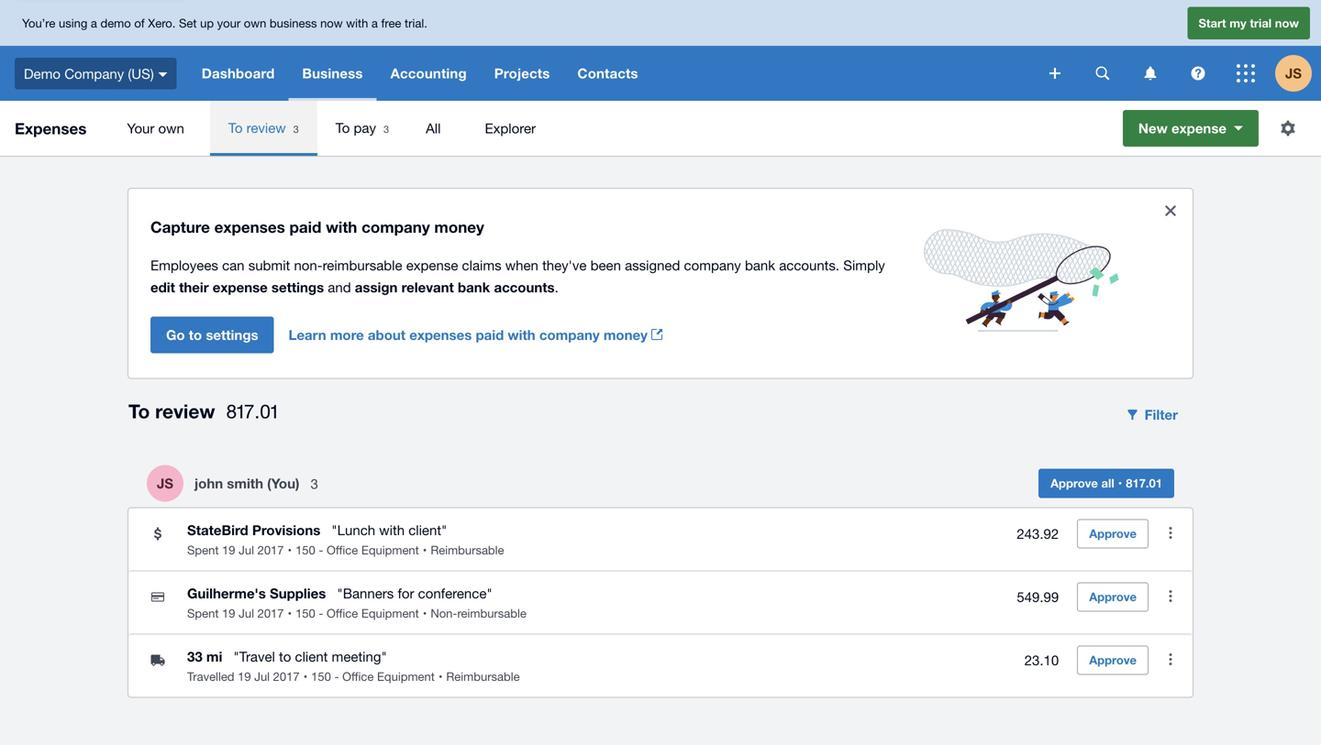 Task type: vqa. For each thing, say whether or not it's contained in the screenshot.
bank to the bottom
yes



Task type: describe. For each thing, give the bounding box(es) containing it.
company inside button
[[539, 327, 600, 343]]

- for guilherme's supplies
[[319, 607, 323, 621]]

accounting button
[[377, 46, 481, 101]]

2017 for provisions
[[257, 544, 284, 558]]

contacts
[[578, 65, 638, 82]]

• down "travel to client meeting"
[[303, 670, 308, 685]]

set
[[179, 16, 197, 30]]

19 for guilherme's
[[222, 607, 235, 621]]

2 horizontal spatial svg image
[[1237, 64, 1255, 83]]

js button
[[1275, 46, 1321, 101]]

learn more about expenses paid with company money button
[[289, 317, 677, 353]]

0 vertical spatial money
[[434, 218, 484, 236]]

• down supplies
[[288, 607, 292, 621]]

2 horizontal spatial svg image
[[1191, 67, 1205, 80]]

expenses inside button
[[409, 327, 472, 343]]

see more options image for provisions
[[1152, 515, 1189, 552]]

explorer button
[[467, 101, 562, 156]]

your
[[217, 16, 241, 30]]

3 approve button from the top
[[1077, 646, 1149, 676]]

your
[[127, 120, 155, 136]]

travelled
[[187, 670, 234, 685]]

projects
[[494, 65, 550, 82]]

review for to review 3
[[246, 120, 286, 136]]

549.99
[[1017, 590, 1059, 606]]

employees
[[150, 257, 218, 273]]

office for statebird provisions
[[327, 544, 358, 558]]

accounts.
[[779, 257, 840, 273]]

• right all
[[1118, 477, 1122, 491]]

reimbursable for "travel to client meeting"
[[446, 670, 520, 685]]

with inside button
[[508, 327, 536, 343]]

demo company (us)
[[24, 65, 154, 81]]

3 for review
[[293, 123, 299, 135]]

guilherme's
[[187, 586, 266, 602]]

jul for statebird
[[239, 544, 254, 558]]

you're
[[22, 16, 55, 30]]

trial.
[[405, 16, 427, 30]]

with up and
[[326, 218, 357, 236]]

"banners for conference"
[[337, 586, 493, 602]]

john
[[195, 476, 223, 492]]

settings inside button
[[206, 327, 258, 343]]

accounts
[[494, 279, 555, 296]]

using
[[59, 16, 87, 30]]

spent for statebird provisions
[[187, 544, 219, 558]]

approve for 243.92
[[1089, 527, 1137, 541]]

• down non-
[[438, 670, 443, 685]]

company
[[64, 65, 124, 81]]

2 now from the left
[[1275, 16, 1299, 30]]

approve for 23.10
[[1089, 654, 1137, 668]]

review for to review
[[155, 400, 215, 423]]

to for client
[[279, 649, 291, 665]]

money inside button
[[604, 327, 648, 343]]

- for statebird provisions
[[319, 544, 323, 558]]

filter button
[[1114, 397, 1193, 434]]

0 vertical spatial company
[[362, 218, 430, 236]]

can
[[222, 257, 245, 273]]

settings menu image
[[1270, 110, 1307, 147]]

• down client"
[[423, 544, 427, 558]]

about
[[368, 327, 406, 343]]

to review 3
[[228, 120, 299, 136]]

own inside banner
[[244, 16, 266, 30]]

"lunch
[[332, 523, 375, 539]]

new expense button
[[1123, 110, 1259, 147]]

submit
[[248, 257, 290, 273]]

to for to review
[[128, 400, 150, 423]]

to review
[[128, 400, 215, 423]]

postal workers catching money image
[[902, 207, 1141, 354]]

conference"
[[418, 586, 493, 602]]

john smith (you)
[[195, 476, 300, 492]]

expense inside "popup button"
[[1172, 120, 1227, 137]]

demo
[[100, 16, 131, 30]]

start my trial now
[[1199, 16, 1299, 30]]

1 horizontal spatial 817.01
[[1126, 477, 1163, 491]]

"travel to client meeting"
[[233, 649, 387, 665]]

"lunch with client"
[[332, 523, 447, 539]]

1 vertical spatial reimbursable
[[457, 607, 527, 621]]

when
[[505, 257, 539, 273]]

non-
[[294, 257, 323, 273]]

client
[[295, 649, 328, 665]]

150 for guilherme's supplies
[[296, 607, 315, 621]]

explorer
[[485, 120, 536, 136]]

spent 19 jul 2017 • 150 - office equipment • non-reimbursable
[[187, 607, 527, 621]]

spent 19 jul 2017 • 150 - office equipment • reimbursable
[[187, 544, 504, 558]]

33
[[187, 649, 202, 666]]

filter
[[1145, 407, 1178, 423]]

to for settings
[[189, 327, 202, 343]]

provisions
[[252, 523, 321, 539]]

new
[[1139, 120, 1168, 137]]

paid inside button
[[476, 327, 504, 343]]

jul for guilherme's
[[239, 607, 254, 621]]

own inside button
[[158, 120, 184, 136]]

settings inside "employees can submit non-reimbursable expense claims when they've been assigned company bank accounts. simply edit their expense settings and assign relevant bank accounts ."
[[272, 279, 324, 296]]

(you)
[[267, 476, 300, 492]]

capture expenses paid with company money status
[[128, 189, 1193, 378]]

projects button
[[481, 46, 564, 101]]

go to settings
[[166, 327, 258, 343]]

meeting"
[[332, 649, 387, 665]]

simply
[[843, 257, 885, 273]]

edit
[[150, 279, 175, 296]]

.
[[555, 279, 559, 295]]

free
[[381, 16, 401, 30]]

243.92
[[1017, 526, 1059, 542]]

mi
[[206, 649, 222, 666]]



Task type: locate. For each thing, give the bounding box(es) containing it.
expense right new
[[1172, 120, 1227, 137]]

1 horizontal spatial to
[[279, 649, 291, 665]]

0 horizontal spatial expense
[[213, 279, 268, 296]]

0 horizontal spatial now
[[320, 16, 343, 30]]

settings
[[272, 279, 324, 296], [206, 327, 258, 343]]

jul
[[239, 544, 254, 558], [239, 607, 254, 621], [254, 670, 270, 685]]

company right assigned
[[684, 257, 741, 273]]

xero.
[[148, 16, 176, 30]]

1 horizontal spatial reimbursable
[[457, 607, 527, 621]]

to inside button
[[189, 327, 202, 343]]

1 horizontal spatial 3
[[311, 476, 318, 492]]

up
[[200, 16, 214, 30]]

bank down claims
[[458, 279, 490, 296]]

reimbursable inside "employees can submit non-reimbursable expense claims when they've been assigned company bank accounts. simply edit their expense settings and assign relevant bank accounts ."
[[323, 257, 402, 273]]

paid
[[289, 218, 321, 236], [476, 327, 504, 343]]

to right go
[[189, 327, 202, 343]]

• left non-
[[423, 607, 427, 621]]

equipment down meeting"
[[377, 670, 435, 685]]

go to settings link
[[150, 317, 289, 353]]

approve button down all
[[1077, 520, 1149, 549]]

1 horizontal spatial svg image
[[1145, 67, 1157, 80]]

3 for pay
[[383, 123, 389, 135]]

0 vertical spatial reimbursable
[[323, 257, 402, 273]]

jul down statebird provisions
[[239, 544, 254, 558]]

and
[[328, 279, 351, 295]]

1 horizontal spatial svg image
[[1096, 67, 1110, 80]]

1 vertical spatial reimbursable
[[446, 670, 520, 685]]

reimbursable
[[323, 257, 402, 273], [457, 607, 527, 621]]

- down supplies
[[319, 607, 323, 621]]

assigned
[[625, 257, 680, 273]]

1 horizontal spatial to
[[228, 120, 243, 136]]

0 vertical spatial 19
[[222, 544, 235, 558]]

spent down the statebird
[[187, 544, 219, 558]]

company
[[362, 218, 430, 236], [684, 257, 741, 273], [539, 327, 600, 343]]

js inside popup button
[[1285, 65, 1302, 82]]

0 horizontal spatial to
[[189, 327, 202, 343]]

0 horizontal spatial to
[[128, 400, 150, 423]]

1 vertical spatial equipment
[[361, 607, 419, 621]]

19 down guilherme's
[[222, 607, 235, 621]]

150 down supplies
[[296, 607, 315, 621]]

1 horizontal spatial settings
[[272, 279, 324, 296]]

0 vertical spatial -
[[319, 544, 323, 558]]

1 vertical spatial js
[[157, 476, 173, 492]]

demo company (us) button
[[0, 46, 188, 101]]

2 see more options image from the top
[[1152, 578, 1189, 615]]

business
[[270, 16, 317, 30]]

expenses
[[214, 218, 285, 236], [409, 327, 472, 343]]

reimbursable down non-
[[446, 670, 520, 685]]

2 a from the left
[[372, 16, 378, 30]]

1 vertical spatial company
[[684, 257, 741, 273]]

1 vertical spatial money
[[604, 327, 648, 343]]

office for guilherme's supplies
[[327, 607, 358, 621]]

0 horizontal spatial review
[[155, 400, 215, 423]]

1 vertical spatial review
[[155, 400, 215, 423]]

2 vertical spatial expense
[[213, 279, 268, 296]]

0 horizontal spatial js
[[157, 476, 173, 492]]

accounting
[[391, 65, 467, 82]]

0 vertical spatial expenses
[[214, 218, 285, 236]]

approve right 23.10
[[1089, 654, 1137, 668]]

company up assign
[[362, 218, 430, 236]]

0 vertical spatial reimbursable
[[431, 544, 504, 558]]

approve button for provisions
[[1077, 520, 1149, 549]]

0 horizontal spatial svg image
[[1050, 68, 1061, 79]]

jul down "travel
[[254, 670, 270, 685]]

see more options image
[[1152, 515, 1189, 552], [1152, 578, 1189, 615], [1152, 642, 1189, 678]]

2 horizontal spatial company
[[684, 257, 741, 273]]

1 vertical spatial expense
[[406, 257, 458, 273]]

to for to pay 3
[[336, 120, 350, 136]]

they've
[[542, 257, 587, 273]]

1 horizontal spatial expense
[[406, 257, 458, 273]]

svg image right (us)
[[158, 72, 168, 77]]

reimbursable
[[431, 544, 504, 558], [446, 670, 520, 685]]

1 horizontal spatial expenses
[[409, 327, 472, 343]]

2 approve button from the top
[[1077, 583, 1149, 612]]

js up settings menu icon
[[1285, 65, 1302, 82]]

1 horizontal spatial money
[[604, 327, 648, 343]]

employees can submit non-reimbursable expense claims when they've been assigned company bank accounts. simply edit their expense settings and assign relevant bank accounts .
[[150, 257, 885, 296]]

0 vertical spatial equipment
[[361, 544, 419, 558]]

0 vertical spatial 2017
[[257, 544, 284, 558]]

1 vertical spatial jul
[[239, 607, 254, 621]]

to for to review 3
[[228, 120, 243, 136]]

3 right pay in the left of the page
[[383, 123, 389, 135]]

spent
[[187, 544, 219, 558], [187, 607, 219, 621]]

1 approve button from the top
[[1077, 520, 1149, 549]]

1 horizontal spatial paid
[[476, 327, 504, 343]]

learn more about expenses paid with company money link
[[289, 317, 677, 353]]

assign
[[355, 279, 398, 296]]

to left client
[[279, 649, 291, 665]]

banner containing dashboard
[[0, 0, 1321, 101]]

2 vertical spatial 19
[[238, 670, 251, 685]]

0 vertical spatial approve button
[[1077, 520, 1149, 549]]

expenses down the "relevant" on the top
[[409, 327, 472, 343]]

with down accounts
[[508, 327, 536, 343]]

office down "lunch in the bottom of the page
[[327, 544, 358, 558]]

svg image down start my trial now on the top of page
[[1237, 64, 1255, 83]]

0 vertical spatial 150
[[296, 544, 315, 558]]

1 see more options image from the top
[[1152, 515, 1189, 552]]

of
[[134, 16, 145, 30]]

2 vertical spatial 2017
[[273, 670, 300, 685]]

approve all • 817.01
[[1051, 477, 1163, 491]]

start
[[1199, 16, 1226, 30]]

2 horizontal spatial expense
[[1172, 120, 1227, 137]]

0 vertical spatial to
[[189, 327, 202, 343]]

0 horizontal spatial settings
[[206, 327, 258, 343]]

svg image
[[1237, 64, 1255, 83], [1145, 67, 1157, 80], [158, 72, 168, 77]]

travelled 19 jul 2017 • 150 - office equipment • reimbursable
[[187, 670, 520, 685]]

150 down provisions
[[296, 544, 315, 558]]

1 horizontal spatial review
[[246, 120, 286, 136]]

statebird provisions
[[187, 523, 321, 539]]

0 horizontal spatial a
[[91, 16, 97, 30]]

claims
[[462, 257, 502, 273]]

0 horizontal spatial 3
[[293, 123, 299, 135]]

817.01 right all
[[1126, 477, 1163, 491]]

reimbursable for "lunch with client"
[[431, 544, 504, 558]]

been
[[591, 257, 621, 273]]

• down provisions
[[288, 544, 292, 558]]

150 down client
[[311, 670, 331, 685]]

2 spent from the top
[[187, 607, 219, 621]]

expense up the "relevant" on the top
[[406, 257, 458, 273]]

approve for 549.99
[[1089, 590, 1137, 605]]

supplies
[[270, 586, 326, 602]]

3 inside to pay 3
[[383, 123, 389, 135]]

2017 for supplies
[[257, 607, 284, 621]]

reimbursable down client"
[[431, 544, 504, 558]]

1 vertical spatial 817.01
[[1126, 477, 1163, 491]]

js left john
[[157, 476, 173, 492]]

their
[[179, 279, 209, 296]]

reimbursable up assign
[[323, 257, 402, 273]]

with inside banner
[[346, 16, 368, 30]]

contacts button
[[564, 46, 652, 101]]

statebird
[[187, 523, 248, 539]]

1 vertical spatial 150
[[296, 607, 315, 621]]

2017 down guilherme's supplies
[[257, 607, 284, 621]]

review down dashboard link
[[246, 120, 286, 136]]

0 vertical spatial settings
[[272, 279, 324, 296]]

review up john
[[155, 400, 215, 423]]

1 vertical spatial 19
[[222, 607, 235, 621]]

own right your
[[158, 120, 184, 136]]

1 horizontal spatial a
[[372, 16, 378, 30]]

see more options image for supplies
[[1152, 578, 1189, 615]]

equipment down for
[[361, 607, 419, 621]]

1 spent from the top
[[187, 544, 219, 558]]

1 horizontal spatial own
[[244, 16, 266, 30]]

relevant
[[402, 279, 454, 296]]

office down meeting"
[[342, 670, 374, 685]]

1 vertical spatial see more options image
[[1152, 578, 1189, 615]]

jul down guilherme's supplies
[[239, 607, 254, 621]]

2 vertical spatial jul
[[254, 670, 270, 685]]

3 left to pay 3
[[293, 123, 299, 135]]

0 horizontal spatial own
[[158, 120, 184, 136]]

1 vertical spatial 2017
[[257, 607, 284, 621]]

"travel
[[233, 649, 275, 665]]

0 horizontal spatial money
[[434, 218, 484, 236]]

now right business
[[320, 16, 343, 30]]

0 horizontal spatial svg image
[[158, 72, 168, 77]]

1 vertical spatial paid
[[476, 327, 504, 343]]

"banners
[[337, 586, 394, 602]]

2 vertical spatial office
[[342, 670, 374, 685]]

more
[[330, 327, 364, 343]]

- down provisions
[[319, 544, 323, 558]]

0 horizontal spatial paid
[[289, 218, 321, 236]]

3 right (you)
[[311, 476, 318, 492]]

2 vertical spatial 150
[[311, 670, 331, 685]]

1 vertical spatial office
[[327, 607, 358, 621]]

23.10
[[1025, 653, 1059, 669]]

js
[[1285, 65, 1302, 82], [157, 476, 173, 492]]

19 down the statebird
[[222, 544, 235, 558]]

to
[[228, 120, 243, 136], [336, 120, 350, 136], [128, 400, 150, 423]]

1 horizontal spatial js
[[1285, 65, 1302, 82]]

1 vertical spatial spent
[[187, 607, 219, 621]]

money down been
[[604, 327, 648, 343]]

a left free
[[372, 16, 378, 30]]

paid down accounts
[[476, 327, 504, 343]]

with left client"
[[379, 523, 405, 539]]

to pay 3
[[336, 120, 389, 136]]

19 for statebird
[[222, 544, 235, 558]]

paid up "non-"
[[289, 218, 321, 236]]

approve
[[1051, 477, 1098, 491], [1089, 527, 1137, 541], [1089, 590, 1137, 605], [1089, 654, 1137, 668]]

money up claims
[[434, 218, 484, 236]]

expenses
[[15, 119, 87, 138]]

bank left the 'accounts.'
[[745, 257, 775, 273]]

all button
[[407, 101, 467, 156]]

svg image
[[1096, 67, 1110, 80], [1191, 67, 1205, 80], [1050, 68, 1061, 79]]

2 vertical spatial equipment
[[377, 670, 435, 685]]

approve right the 549.99
[[1089, 590, 1137, 605]]

3
[[293, 123, 299, 135], [383, 123, 389, 135], [311, 476, 318, 492]]

new expense
[[1139, 120, 1227, 137]]

my
[[1230, 16, 1247, 30]]

2 vertical spatial see more options image
[[1152, 642, 1189, 678]]

1 vertical spatial bank
[[458, 279, 490, 296]]

2 vertical spatial company
[[539, 327, 600, 343]]

33 mi
[[187, 649, 222, 666]]

1 vertical spatial -
[[319, 607, 323, 621]]

dashboard
[[202, 65, 275, 82]]

0 vertical spatial see more options image
[[1152, 515, 1189, 552]]

company down .
[[539, 327, 600, 343]]

banner
[[0, 0, 1321, 101]]

approve button right 23.10
[[1077, 646, 1149, 676]]

1 vertical spatial to
[[279, 649, 291, 665]]

all
[[426, 120, 441, 136]]

to
[[189, 327, 202, 343], [279, 649, 291, 665]]

dashboard link
[[188, 46, 288, 101]]

•
[[1118, 477, 1122, 491], [288, 544, 292, 558], [423, 544, 427, 558], [288, 607, 292, 621], [423, 607, 427, 621], [303, 670, 308, 685], [438, 670, 443, 685]]

svg image inside demo company (us) popup button
[[158, 72, 168, 77]]

your own button
[[109, 101, 210, 156]]

equipment down "lunch with client"
[[361, 544, 419, 558]]

approve button right the 549.99
[[1077, 583, 1149, 612]]

office down "banners
[[327, 607, 358, 621]]

1 now from the left
[[320, 16, 343, 30]]

approve button for supplies
[[1077, 583, 1149, 612]]

2 horizontal spatial 3
[[383, 123, 389, 135]]

demo
[[24, 65, 61, 81]]

go to settings button
[[150, 317, 274, 353]]

settings down "non-"
[[272, 279, 324, 296]]

(us)
[[128, 65, 154, 81]]

0 vertical spatial own
[[244, 16, 266, 30]]

1 vertical spatial settings
[[206, 327, 258, 343]]

1 a from the left
[[91, 16, 97, 30]]

client"
[[409, 523, 447, 539]]

approve down all
[[1089, 527, 1137, 541]]

approve left all
[[1051, 477, 1098, 491]]

2017 down provisions
[[257, 544, 284, 558]]

0 horizontal spatial 817.01
[[226, 401, 278, 423]]

0 vertical spatial bank
[[745, 257, 775, 273]]

trial
[[1250, 16, 1272, 30]]

1 vertical spatial own
[[158, 120, 184, 136]]

with left free
[[346, 16, 368, 30]]

non-
[[431, 607, 457, 621]]

0 vertical spatial review
[[246, 120, 286, 136]]

smith
[[227, 476, 263, 492]]

business button
[[288, 46, 377, 101]]

1 horizontal spatial company
[[539, 327, 600, 343]]

1 horizontal spatial bank
[[745, 257, 775, 273]]

company inside "employees can submit non-reimbursable expense claims when they've been assigned company bank accounts. simply edit their expense settings and assign relevant bank accounts ."
[[684, 257, 741, 273]]

1 horizontal spatial now
[[1275, 16, 1299, 30]]

with
[[346, 16, 368, 30], [326, 218, 357, 236], [508, 327, 536, 343], [379, 523, 405, 539]]

equipment for supplies
[[361, 607, 419, 621]]

2 vertical spatial -
[[334, 670, 339, 685]]

19 down "travel
[[238, 670, 251, 685]]

0 vertical spatial expense
[[1172, 120, 1227, 137]]

3 inside to review 3
[[293, 123, 299, 135]]

you're using a demo of xero. set up your own business now with a free trial.
[[22, 16, 427, 30]]

2017 down "travel to client meeting"
[[273, 670, 300, 685]]

spent down guilherme's
[[187, 607, 219, 621]]

2 vertical spatial approve button
[[1077, 646, 1149, 676]]

0 vertical spatial office
[[327, 544, 358, 558]]

capture
[[150, 218, 210, 236]]

expense down can
[[213, 279, 268, 296]]

0 vertical spatial js
[[1285, 65, 1302, 82]]

all
[[1102, 477, 1115, 491]]

settings right go
[[206, 327, 258, 343]]

-
[[319, 544, 323, 558], [319, 607, 323, 621], [334, 670, 339, 685]]

a right using on the top left of the page
[[91, 16, 97, 30]]

0 vertical spatial 817.01
[[226, 401, 278, 423]]

2017
[[257, 544, 284, 558], [257, 607, 284, 621], [273, 670, 300, 685]]

0 horizontal spatial reimbursable
[[323, 257, 402, 273]]

reimbursable down conference"
[[457, 607, 527, 621]]

1 vertical spatial expenses
[[409, 327, 472, 343]]

0 vertical spatial jul
[[239, 544, 254, 558]]

spent for guilherme's supplies
[[187, 607, 219, 621]]

own right the your
[[244, 16, 266, 30]]

150 for statebird provisions
[[296, 544, 315, 558]]

business
[[302, 65, 363, 82]]

150
[[296, 544, 315, 558], [296, 607, 315, 621], [311, 670, 331, 685]]

svg image up new
[[1145, 67, 1157, 80]]

0 horizontal spatial company
[[362, 218, 430, 236]]

your own
[[127, 120, 184, 136]]

0 horizontal spatial bank
[[458, 279, 490, 296]]

go
[[166, 327, 185, 343]]

2 horizontal spatial to
[[336, 120, 350, 136]]

now
[[320, 16, 343, 30], [1275, 16, 1299, 30]]

now right 'trial'
[[1275, 16, 1299, 30]]

guilherme's supplies
[[187, 586, 326, 602]]

for
[[398, 586, 414, 602]]

- down meeting"
[[334, 670, 339, 685]]

3 see more options image from the top
[[1152, 642, 1189, 678]]

817.01 up john smith (you)
[[226, 401, 278, 423]]

1 vertical spatial approve button
[[1077, 583, 1149, 612]]

capture expenses paid with company money
[[150, 218, 484, 236]]

equipment for provisions
[[361, 544, 419, 558]]

0 vertical spatial spent
[[187, 544, 219, 558]]

expenses up can
[[214, 218, 285, 236]]



